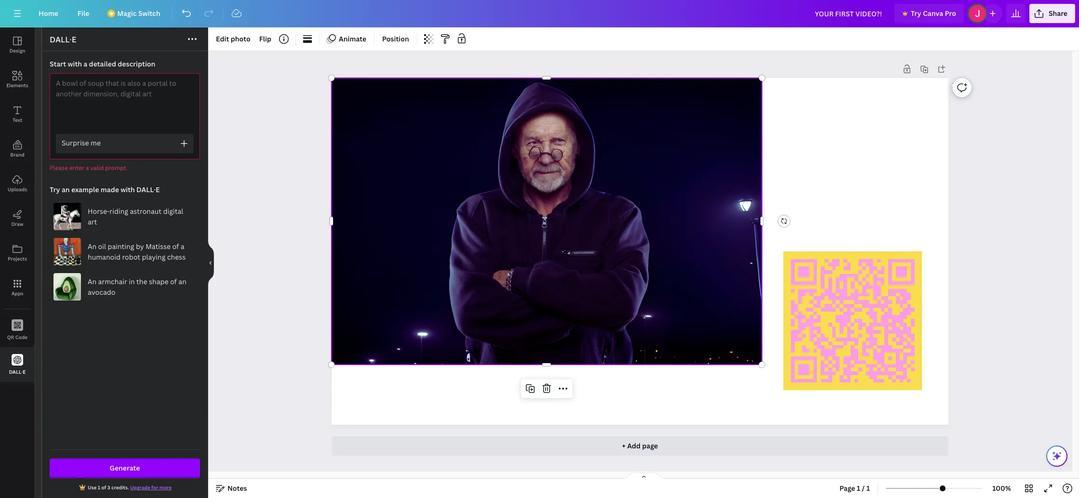 Task type: locate. For each thing, give the bounding box(es) containing it.
text button
[[0, 97, 35, 132]]

0 horizontal spatial dall·e
[[9, 369, 26, 375]]

try canva pro
[[911, 9, 957, 18]]

hide image
[[208, 240, 214, 286]]

text
[[12, 117, 22, 123]]

share button
[[1030, 4, 1076, 23]]

file
[[78, 9, 89, 18]]

magic switch button
[[101, 4, 168, 23]]

0 horizontal spatial 1
[[857, 484, 861, 493]]

show pages image
[[621, 473, 667, 480]]

switch
[[138, 9, 160, 18]]

notes button
[[212, 481, 251, 497]]

100%
[[993, 484, 1012, 493]]

side panel tab list
[[0, 27, 35, 382]]

Design title text field
[[808, 4, 891, 23]]

elements
[[6, 82, 28, 89]]

canva assistant image
[[1052, 451, 1063, 462]]

1 left /
[[857, 484, 861, 493]]

elements button
[[0, 62, 35, 97]]

brand
[[10, 151, 24, 158]]

qr code
[[7, 334, 28, 341]]

uploads
[[8, 186, 27, 193]]

page
[[643, 442, 658, 451]]

/
[[862, 484, 865, 493]]

animate button
[[324, 31, 370, 47]]

magic
[[117, 9, 137, 18]]

0 vertical spatial dall·e
[[50, 34, 76, 45]]

try canva pro button
[[895, 4, 964, 23]]

dall·e
[[50, 34, 76, 45], [9, 369, 26, 375]]

home link
[[31, 4, 66, 23]]

draw button
[[0, 201, 35, 236]]

1
[[857, 484, 861, 493], [867, 484, 870, 493]]

flip button
[[255, 31, 275, 47]]

design
[[9, 47, 25, 54]]

1 vertical spatial dall·e
[[9, 369, 26, 375]]

1 right /
[[867, 484, 870, 493]]

1 horizontal spatial 1
[[867, 484, 870, 493]]

+ add page button
[[332, 437, 949, 456]]

design button
[[0, 27, 35, 62]]

edit
[[216, 34, 229, 43]]

magic switch
[[117, 9, 160, 18]]

dall·e down 'home' link
[[50, 34, 76, 45]]

projects
[[8, 256, 27, 262]]

dall·e down "qr code"
[[9, 369, 26, 375]]



Task type: vqa. For each thing, say whether or not it's contained in the screenshot.
+ Add page
yes



Task type: describe. For each thing, give the bounding box(es) containing it.
draw
[[11, 221, 23, 228]]

qr
[[7, 334, 14, 341]]

notes
[[228, 484, 247, 493]]

+
[[622, 442, 626, 451]]

file button
[[70, 4, 97, 23]]

edit photo
[[216, 34, 251, 43]]

100% button
[[987, 481, 1018, 497]]

position
[[382, 34, 409, 43]]

animate
[[339, 34, 367, 43]]

2 1 from the left
[[867, 484, 870, 493]]

home
[[39, 9, 58, 18]]

1 1 from the left
[[857, 484, 861, 493]]

qr code button
[[0, 313, 35, 348]]

apps
[[11, 290, 23, 297]]

uploads button
[[0, 166, 35, 201]]

dall·e element
[[42, 51, 208, 499]]

code
[[15, 334, 28, 341]]

page
[[840, 484, 856, 493]]

1 horizontal spatial dall·e
[[50, 34, 76, 45]]

try
[[911, 9, 922, 18]]

page 1 / 1
[[840, 484, 870, 493]]

+ add page
[[622, 442, 658, 451]]

main menu bar
[[0, 0, 1080, 27]]

position button
[[379, 31, 413, 47]]

photo
[[231, 34, 251, 43]]

add
[[628, 442, 641, 451]]

brand button
[[0, 132, 35, 166]]

edit photo button
[[212, 31, 254, 47]]

share
[[1049, 9, 1068, 18]]

canva
[[923, 9, 944, 18]]

pro
[[945, 9, 957, 18]]

dall·e inside dall·e 'button'
[[9, 369, 26, 375]]

flip
[[259, 34, 271, 43]]

projects button
[[0, 236, 35, 271]]

apps button
[[0, 271, 35, 305]]

dall·e button
[[0, 348, 35, 382]]



